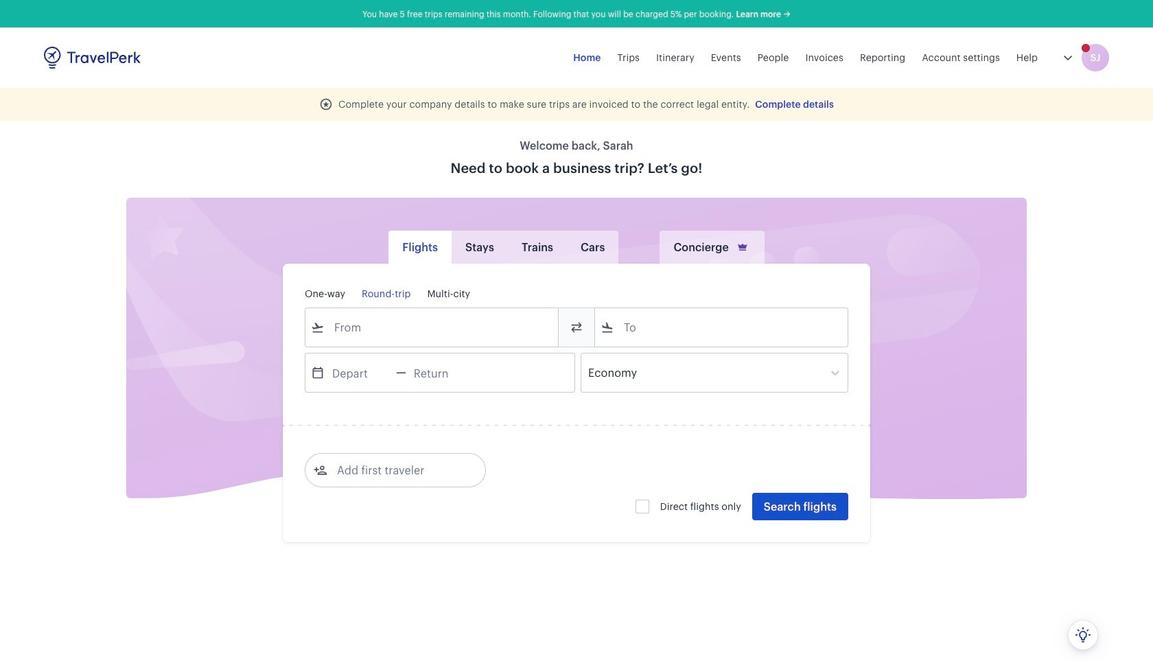 Task type: vqa. For each thing, say whether or not it's contained in the screenshot.
Add traveler search box
no



Task type: describe. For each thing, give the bounding box(es) containing it.
Return text field
[[406, 354, 478, 392]]

From search field
[[325, 316, 540, 338]]

Add first traveler search field
[[327, 459, 470, 481]]

To search field
[[614, 316, 830, 338]]



Task type: locate. For each thing, give the bounding box(es) containing it.
Depart text field
[[325, 354, 396, 392]]



